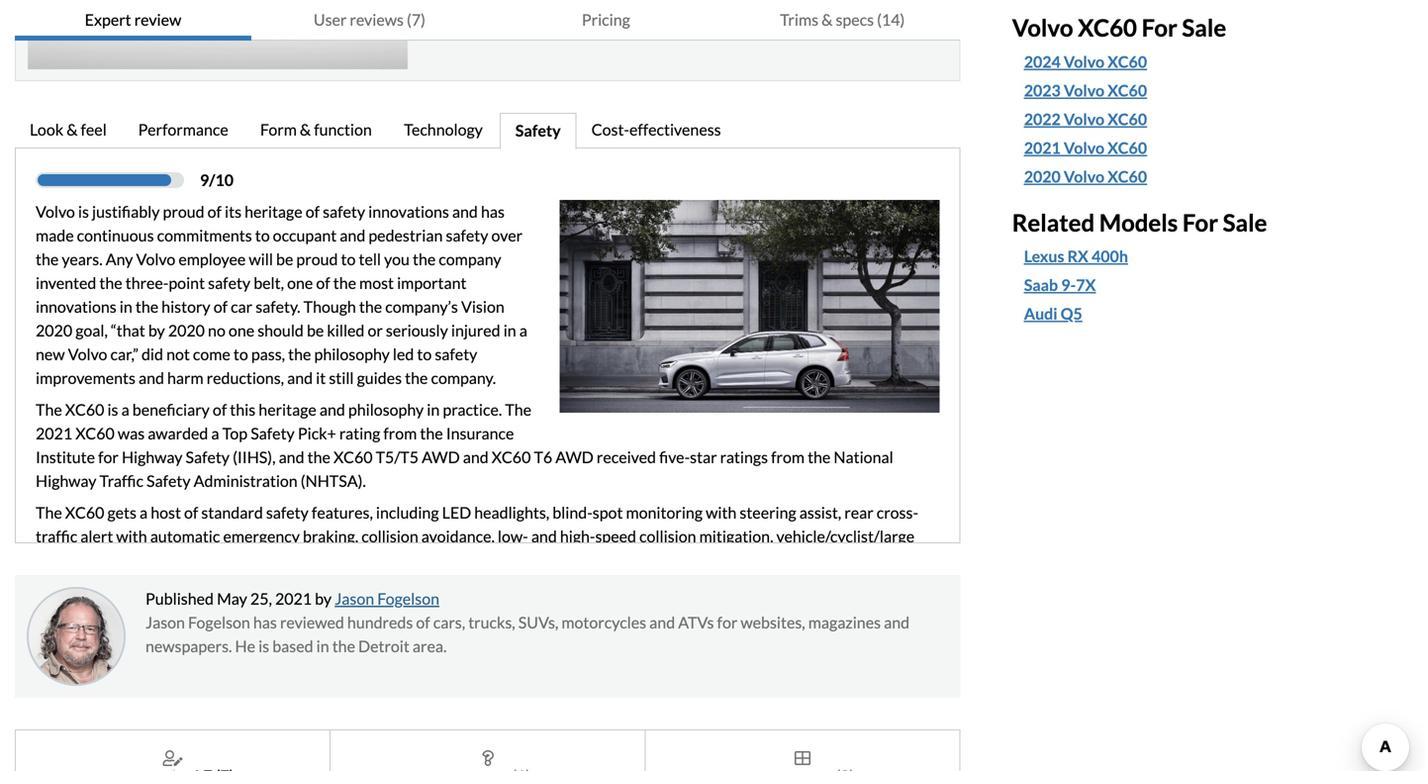 Task type: vqa. For each thing, say whether or not it's contained in the screenshot.
Away)
no



Task type: describe. For each thing, give the bounding box(es) containing it.
key.
[[672, 598, 698, 617]]

front
[[802, 574, 837, 593]]

1 vertical spatial from
[[771, 447, 805, 467]]

system
[[734, 574, 783, 593]]

questions count element
[[512, 764, 531, 771]]

protection,
[[382, 550, 458, 570]]

0 vertical spatial fogelson
[[377, 589, 439, 608]]

safety inside safety tab
[[515, 121, 561, 140]]

has inside volvo is justifiably proud of its heritage of safety innovations and has made continuous commitments to occupant and pedestrian safety over the years. any volvo employee will be proud to tell you the company invented the three-point safety belt, one of the most important innovations in the history of car safety. though the company's vision 2020 goal, "that by 2020 no one should be killed or seriously injured in a new volvo car," did not come to pass, the philosophy led to safety improvements and harm reductions, and it still guides the company.
[[481, 202, 505, 221]]

1 collision from the left
[[361, 527, 418, 546]]

national
[[834, 447, 893, 467]]

and left it at the left of the page
[[287, 368, 313, 388]]

trims & specs (14)
[[780, 10, 905, 29]]

and down pick+
[[279, 447, 304, 467]]

oncoming
[[36, 574, 103, 593]]

the down three- on the left of the page
[[135, 297, 158, 316]]

audi q5 link
[[1024, 302, 1083, 326]]

2021 inside the xc60 is a beneficiary of this heritage and philosophy in practice. the 2021 xc60 was awarded a top safety pick+ rating from the insurance institute for highway safety (iihs), and the xc60 t5/t5 awd and xc60 t6 awd received five-star ratings from the national highway traffic safety administration (nhtsa).
[[36, 424, 72, 443]]

traffic
[[99, 471, 143, 490]]

1 vertical spatial with
[[116, 527, 147, 546]]

assist
[[264, 598, 302, 617]]

company's
[[385, 297, 458, 316]]

safety tab
[[500, 113, 577, 149]]

9
[[200, 170, 209, 190]]

& for look
[[67, 120, 78, 139]]

and down whiplash
[[610, 598, 636, 617]]

knee
[[507, 574, 540, 593]]

& for form
[[300, 120, 311, 139]]

2021 volvo xc60 test drive review safetyimage image
[[560, 200, 940, 413]]

protection
[[658, 574, 731, 593]]

2020 inside 2024 volvo xc60 2023 volvo xc60 2022 volvo xc60 2021 volvo xc60 2020 volvo xc60
[[1024, 167, 1061, 186]]

9 / 10
[[200, 170, 234, 190]]

you
[[384, 249, 410, 269]]

employee
[[179, 249, 246, 269]]

pedestrian
[[369, 226, 443, 245]]

the up though
[[333, 273, 356, 292]]

safety inside the xc60 gets a host of standard safety features, including led headlights, blind-spot monitoring with steering assist, rear cross- traffic alert with automatic emergency braking, collision avoidance, low- and high-speed collision mitigation, vehicle/cyclist/large animal detection, driver alert control, run-off road protection, run-off road mitigation, lane-departure warning, lane-keeping aid, oncoming mitigation, front, side, and curtain airbags with driver-side knee airbag, whiplash protection system in front seats, slippery road/hazard light alert, rear park assist camera, power child locks on the rear doors, and care key.
[[266, 503, 309, 522]]

and down the slippery
[[884, 613, 910, 632]]

2 horizontal spatial mitigation,
[[699, 527, 773, 546]]

0 horizontal spatial be
[[276, 249, 293, 269]]

2024 volvo xc60 2023 volvo xc60 2022 volvo xc60 2021 volvo xc60 2020 volvo xc60
[[1024, 52, 1147, 186]]

car
[[231, 297, 253, 316]]

in up "that
[[120, 297, 132, 316]]

belt,
[[254, 273, 284, 292]]

a inside volvo is justifiably proud of its heritage of safety innovations and has made continuous commitments to occupant and pedestrian safety over the years. any volvo employee will be proud to tell you the company invented the three-point safety belt, one of the most important innovations in the history of car safety. though the company's vision 2020 goal, "that by 2020 no one should be killed or seriously injured in a new volvo car," did not come to pass, the philosophy led to safety improvements and harm reductions, and it still guides the company.
[[519, 321, 527, 340]]

a left top
[[211, 424, 219, 443]]

2020 volvo xc60 link up the "related models for sale"
[[1024, 165, 1391, 188]]

the up important
[[413, 249, 436, 269]]

pass,
[[251, 344, 285, 364]]

(nhtsa).
[[301, 471, 366, 490]]

published
[[145, 589, 214, 608]]

including
[[376, 503, 439, 522]]

the up insurance
[[505, 400, 532, 419]]

1 awd from the left
[[422, 447, 460, 467]]

ratings
[[720, 447, 768, 467]]

trims
[[780, 10, 819, 29]]

a up was
[[121, 400, 129, 419]]

0 vertical spatial with
[[706, 503, 737, 522]]

to left tell
[[341, 249, 356, 269]]

400h
[[1092, 247, 1128, 266]]

cross-
[[877, 503, 919, 522]]

reductions,
[[207, 368, 284, 388]]

departure
[[660, 550, 730, 570]]

(14)
[[877, 10, 905, 29]]

five-
[[659, 447, 690, 467]]

2 off from the left
[[491, 550, 510, 570]]

car,"
[[110, 344, 138, 364]]

lexus rx 400h link
[[1024, 245, 1128, 268]]

user reviews (7) tab
[[251, 0, 488, 41]]

rating
[[339, 424, 380, 443]]

occupant
[[273, 226, 337, 245]]

beneficiary
[[132, 400, 210, 419]]

& for trims
[[822, 10, 833, 29]]

2 horizontal spatial rear
[[845, 503, 874, 522]]

atvs
[[678, 613, 714, 632]]

1 off from the left
[[324, 550, 344, 570]]

in inside the xc60 gets a host of standard safety features, including led headlights, blind-spot monitoring with steering assist, rear cross- traffic alert with automatic emergency braking, collision avoidance, low- and high-speed collision mitigation, vehicle/cyclist/large animal detection, driver alert control, run-off road protection, run-off road mitigation, lane-departure warning, lane-keeping aid, oncoming mitigation, front, side, and curtain airbags with driver-side knee airbag, whiplash protection system in front seats, slippery road/hazard light alert, rear park assist camera, power child locks on the rear doors, and care key.
[[786, 574, 799, 593]]

technology
[[404, 120, 483, 139]]

and right "low-"
[[531, 527, 557, 546]]

of inside published may 25, 2021 by jason fogelson jason fogelson has reviewed hundreds of cars, trucks, suvs, motorcycles and atvs for websites, magazines and newspapers. he is based in the detroit area.
[[416, 613, 430, 632]]

trims & specs (14) tab
[[724, 0, 961, 41]]

1 lane- from the left
[[626, 550, 660, 570]]

1 horizontal spatial proud
[[296, 249, 338, 269]]

cars,
[[433, 613, 465, 632]]

on
[[485, 598, 502, 617]]

reviews count element
[[215, 764, 234, 771]]

the down made
[[36, 249, 59, 269]]

websites,
[[741, 613, 805, 632]]

0 horizontal spatial innovations
[[36, 297, 116, 316]]

1 horizontal spatial one
[[287, 273, 313, 292]]

for for xc60
[[1142, 13, 1178, 42]]

features,
[[312, 503, 373, 522]]

lexus rx 400h saab 9-7x audi q5
[[1024, 247, 1128, 323]]

the left 'national' at the bottom of the page
[[808, 447, 831, 467]]

sale for related models for sale
[[1223, 208, 1267, 236]]

the down led on the left top of page
[[405, 368, 428, 388]]

and down control,
[[260, 574, 285, 593]]

related models for sale
[[1012, 208, 1267, 236]]

safety up occupant
[[323, 202, 365, 221]]

0 vertical spatial from
[[383, 424, 417, 443]]

2021 inside published may 25, 2021 by jason fogelson jason fogelson has reviewed hundreds of cars, trucks, suvs, motorcycles and atvs for websites, magazines and newspapers. he is based in the detroit area.
[[275, 589, 312, 608]]

lexus
[[1024, 247, 1064, 266]]

based
[[272, 636, 313, 656]]

of inside the xc60 is a beneficiary of this heritage and philosophy in practice. the 2021 xc60 was awarded a top safety pick+ rating from the insurance institute for highway safety (iihs), and the xc60 t5/t5 awd and xc60 t6 awd received five-star ratings from the national highway traffic safety administration (nhtsa).
[[213, 400, 227, 419]]

of left its at top
[[208, 202, 222, 221]]

killed
[[327, 321, 365, 340]]

to right led on the left top of page
[[417, 344, 432, 364]]

in inside published may 25, 2021 by jason fogelson jason fogelson has reviewed hundreds of cars, trucks, suvs, motorcycles and atvs for websites, magazines and newspapers. he is based in the detroit area.
[[316, 636, 329, 656]]

vehicle/cyclist/large
[[777, 527, 915, 546]]

to up will
[[255, 226, 270, 245]]

safety up host
[[147, 471, 191, 490]]

jason fogelson link
[[335, 589, 439, 608]]

power
[[363, 598, 407, 617]]

this
[[230, 400, 256, 419]]

0 vertical spatial innovations
[[368, 202, 449, 221]]

by inside volvo is justifiably proud of its heritage of safety innovations and has made continuous commitments to occupant and pedestrian safety over the years. any volvo employee will be proud to tell you the company invented the three-point safety belt, one of the most important innovations in the history of car safety. though the company's vision 2020 goal, "that by 2020 no one should be killed or seriously injured in a new volvo car," did not come to pass, the philosophy led to safety improvements and harm reductions, and it still guides the company.
[[148, 321, 165, 340]]

received
[[597, 447, 656, 467]]

2 awd from the left
[[556, 447, 594, 467]]

0 horizontal spatial jason
[[145, 613, 185, 632]]

saab
[[1024, 275, 1058, 295]]

specs
[[836, 10, 874, 29]]

to up 'reductions,'
[[233, 344, 248, 364]]

2 road from the left
[[513, 550, 545, 570]]

the down any
[[99, 273, 122, 292]]

the inside published may 25, 2021 by jason fogelson jason fogelson has reviewed hundreds of cars, trucks, suvs, motorcycles and atvs for websites, magazines and newspapers. he is based in the detroit area.
[[332, 636, 355, 656]]

form & function
[[260, 120, 372, 139]]

tab panel containing 9
[[15, 147, 961, 620]]

2 lane- from the left
[[796, 550, 830, 570]]

2023
[[1024, 81, 1061, 100]]

history
[[162, 297, 210, 316]]

important
[[397, 273, 467, 292]]

whiplash
[[593, 574, 655, 593]]

curtain
[[288, 574, 338, 593]]

and up tell
[[340, 226, 365, 245]]

harm
[[167, 368, 204, 388]]

or
[[368, 321, 383, 340]]

of left car
[[214, 297, 228, 316]]

improvements
[[36, 368, 135, 388]]

cost-effectiveness
[[592, 120, 721, 139]]

(iihs),
[[233, 447, 276, 467]]

continuous
[[77, 226, 154, 245]]

should
[[258, 321, 304, 340]]

camera,
[[305, 598, 360, 617]]

volvo xc60 for sale
[[1012, 13, 1226, 42]]

led
[[393, 344, 414, 364]]

2 run- from the left
[[461, 550, 491, 570]]

safety up (iihs),
[[251, 424, 295, 443]]

invented
[[36, 273, 96, 292]]

form & function tab
[[245, 113, 389, 149]]

did
[[142, 344, 163, 364]]

led
[[442, 503, 471, 522]]

1 vertical spatial fogelson
[[188, 613, 250, 632]]

form
[[260, 120, 297, 139]]

and down did
[[139, 368, 164, 388]]

safety down top
[[186, 447, 230, 467]]

0 vertical spatial highway
[[122, 447, 183, 467]]

pricing
[[582, 10, 630, 29]]

insurance
[[446, 424, 514, 443]]

road/hazard
[[36, 598, 121, 617]]



Task type: locate. For each thing, give the bounding box(es) containing it.
& left feel
[[67, 120, 78, 139]]

1 run- from the left
[[295, 550, 324, 570]]

and up company
[[452, 202, 478, 221]]

awd right t5/t5
[[422, 447, 460, 467]]

mitigation, down the high-
[[548, 550, 622, 570]]

2020 volvo xc60 link up related
[[1024, 165, 1147, 188]]

0 vertical spatial alert
[[80, 527, 113, 546]]

1 vertical spatial innovations
[[36, 297, 116, 316]]

1 vertical spatial has
[[253, 613, 277, 632]]

& inside form & function "tab"
[[300, 120, 311, 139]]

lane- up whiplash
[[626, 550, 660, 570]]

0 horizontal spatial &
[[67, 120, 78, 139]]

in left practice.
[[427, 400, 440, 419]]

philosophy down killed
[[314, 344, 390, 364]]

of up though
[[316, 273, 330, 292]]

0 horizontal spatial one
[[229, 321, 254, 340]]

innovations up pedestrian
[[368, 202, 449, 221]]

user edit image
[[163, 750, 183, 766]]

the up traffic
[[36, 503, 62, 522]]

is inside published may 25, 2021 by jason fogelson jason fogelson has reviewed hundreds of cars, trucks, suvs, motorcycles and atvs for websites, magazines and newspapers. he is based in the detroit area.
[[258, 636, 269, 656]]

2021 volvo xc60 test drive review summaryimage image
[[28, 0, 408, 69]]

institute
[[36, 447, 95, 467]]

2 vertical spatial tab list
[[15, 729, 961, 771]]

3 tab list from the top
[[15, 729, 961, 771]]

one right belt,
[[287, 273, 313, 292]]

2 vertical spatial is
[[258, 636, 269, 656]]

1 vertical spatial alert
[[202, 550, 235, 570]]

2024 volvo xc60 link
[[1024, 50, 1391, 74], [1024, 50, 1147, 74]]

0 horizontal spatial lane-
[[626, 550, 660, 570]]

road up airbags at the bottom left
[[347, 550, 379, 570]]

run- up "side"
[[461, 550, 491, 570]]

in down reviewed
[[316, 636, 329, 656]]

1 vertical spatial for
[[717, 613, 738, 632]]

braking,
[[303, 527, 358, 546]]

the down reviewed
[[332, 636, 355, 656]]

has inside published may 25, 2021 by jason fogelson jason fogelson has reviewed hundreds of cars, trucks, suvs, motorcycles and atvs for websites, magazines and newspapers. he is based in the detroit area.
[[253, 613, 277, 632]]

by inside published may 25, 2021 by jason fogelson jason fogelson has reviewed hundreds of cars, trucks, suvs, motorcycles and atvs for websites, magazines and newspapers. he is based in the detroit area.
[[315, 589, 332, 608]]

& right 'form'
[[300, 120, 311, 139]]

innovations down the invented
[[36, 297, 116, 316]]

for inside the xc60 is a beneficiary of this heritage and philosophy in practice. the 2021 xc60 was awarded a top safety pick+ rating from the insurance institute for highway safety (iihs), and the xc60 t5/t5 awd and xc60 t6 awd received five-star ratings from the national highway traffic safety administration (nhtsa).
[[98, 447, 119, 467]]

mitigation, up warning,
[[699, 527, 773, 546]]

1 horizontal spatial alert
[[202, 550, 235, 570]]

performance tab
[[123, 113, 245, 149]]

& inside trims & specs (14) tab
[[822, 10, 833, 29]]

/
[[209, 170, 215, 190]]

2020
[[1024, 167, 1061, 186], [36, 321, 72, 340], [168, 321, 205, 340]]

1 horizontal spatial highway
[[122, 447, 183, 467]]

motorcycles
[[562, 613, 646, 632]]

automatic
[[150, 527, 220, 546]]

a inside the xc60 gets a host of standard safety features, including led headlights, blind-spot monitoring with steering assist, rear cross- traffic alert with automatic emergency braking, collision avoidance, low- and high-speed collision mitigation, vehicle/cyclist/large animal detection, driver alert control, run-off road protection, run-off road mitigation, lane-departure warning, lane-keeping aid, oncoming mitigation, front, side, and curtain airbags with driver-side knee airbag, whiplash protection system in front seats, slippery road/hazard light alert, rear park assist camera, power child locks on the rear doors, and care key.
[[140, 503, 148, 522]]

0 horizontal spatial mitigation,
[[106, 574, 181, 593]]

proud up commitments at top left
[[163, 202, 204, 221]]

warning,
[[733, 550, 793, 570]]

awarded
[[148, 424, 208, 443]]

guides
[[357, 368, 402, 388]]

1 tab list from the top
[[15, 0, 961, 41]]

expert review tab
[[15, 0, 251, 41]]

volvo
[[1012, 13, 1073, 42], [1064, 52, 1105, 71], [1064, 81, 1105, 100], [1064, 109, 1105, 129], [1064, 138, 1105, 157], [1064, 167, 1105, 186], [36, 202, 75, 221], [136, 249, 175, 269], [68, 344, 107, 364]]

philosophy
[[314, 344, 390, 364], [348, 400, 424, 419]]

1 horizontal spatial for
[[1183, 208, 1218, 236]]

0 vertical spatial be
[[276, 249, 293, 269]]

1 horizontal spatial with
[[394, 574, 425, 593]]

the down pick+
[[307, 447, 330, 467]]

the inside the xc60 gets a host of standard safety features, including led headlights, blind-spot monitoring with steering assist, rear cross- traffic alert with automatic emergency braking, collision avoidance, low- and high-speed collision mitigation, vehicle/cyclist/large animal detection, driver alert control, run-off road protection, run-off road mitigation, lane-departure warning, lane-keeping aid, oncoming mitigation, front, side, and curtain airbags with driver-side knee airbag, whiplash protection system in front seats, slippery road/hazard light alert, rear park assist camera, power child locks on the rear doors, and care key.
[[505, 598, 528, 617]]

has
[[481, 202, 505, 221], [253, 613, 277, 632]]

0 horizontal spatial alert
[[80, 527, 113, 546]]

performance
[[138, 120, 228, 139]]

for inside published may 25, 2021 by jason fogelson jason fogelson has reviewed hundreds of cars, trucks, suvs, motorcycles and atvs for websites, magazines and newspapers. he is based in the detroit area.
[[717, 613, 738, 632]]

to
[[255, 226, 270, 245], [341, 249, 356, 269], [233, 344, 248, 364], [417, 344, 432, 364]]

innovations
[[368, 202, 449, 221], [36, 297, 116, 316]]

1 vertical spatial philosophy
[[348, 400, 424, 419]]

0 horizontal spatial by
[[148, 321, 165, 340]]

sale for volvo xc60 for sale
[[1182, 13, 1226, 42]]

1 horizontal spatial road
[[513, 550, 545, 570]]

& left specs
[[822, 10, 833, 29]]

2021 up reviewed
[[275, 589, 312, 608]]

in left front
[[786, 574, 799, 593]]

will
[[249, 249, 273, 269]]

1 horizontal spatial by
[[315, 589, 332, 608]]

look
[[30, 120, 63, 139]]

1 horizontal spatial collision
[[639, 527, 696, 546]]

tab list containing look & feel
[[15, 113, 961, 149]]

xc60
[[1078, 13, 1137, 42], [1108, 52, 1147, 71], [1108, 81, 1147, 100], [1108, 109, 1147, 129], [1108, 138, 1147, 157], [1108, 167, 1147, 186], [65, 400, 104, 419], [75, 424, 115, 443], [333, 447, 373, 467], [492, 447, 531, 467], [65, 503, 104, 522]]

audi
[[1024, 304, 1058, 323]]

magazines
[[808, 613, 881, 632]]

volvo is justifiably proud of its heritage of safety innovations and has made continuous commitments to occupant and pedestrian safety over the years. any volvo employee will be proud to tell you the company invented the three-point safety belt, one of the most important innovations in the history of car safety. though the company's vision 2020 goal, "that by 2020 no one should be killed or seriously injured in a new volvo car," did not come to pass, the philosophy led to safety improvements and harm reductions, and it still guides the company.
[[36, 202, 527, 388]]

2 horizontal spatial 2020
[[1024, 167, 1061, 186]]

1 vertical spatial one
[[229, 321, 254, 340]]

jason up hundreds
[[335, 589, 374, 608]]

off up "side"
[[491, 550, 510, 570]]

in right injured
[[503, 321, 516, 340]]

1 vertical spatial mitigation,
[[548, 550, 622, 570]]

1 horizontal spatial 2020
[[168, 321, 205, 340]]

2020 up related
[[1024, 167, 1061, 186]]

alert up the detection,
[[80, 527, 113, 546]]

and left atvs
[[649, 613, 675, 632]]

technology tab
[[389, 113, 500, 149]]

0 horizontal spatial for
[[1142, 13, 1178, 42]]

0 horizontal spatial 2021
[[36, 424, 72, 443]]

has down 25,
[[253, 613, 277, 632]]

2 horizontal spatial &
[[822, 10, 833, 29]]

is up was
[[107, 400, 118, 419]]

1 vertical spatial be
[[307, 321, 324, 340]]

0 vertical spatial heritage
[[245, 202, 302, 221]]

jason down published
[[145, 613, 185, 632]]

the xc60 gets a host of standard safety features, including led headlights, blind-spot monitoring with steering assist, rear cross- traffic alert with automatic emergency braking, collision avoidance, low- and high-speed collision mitigation, vehicle/cyclist/large animal detection, driver alert control, run-off road protection, run-off road mitigation, lane-departure warning, lane-keeping aid, oncoming mitigation, front, side, and curtain airbags with driver-side knee airbag, whiplash protection system in front seats, slippery road/hazard light alert, rear park assist camera, power child locks on the rear doors, and care key.
[[36, 503, 938, 617]]

1 horizontal spatial &
[[300, 120, 311, 139]]

0 horizontal spatial proud
[[163, 202, 204, 221]]

most
[[359, 273, 394, 292]]

1 horizontal spatial mitigation,
[[548, 550, 622, 570]]

feel
[[81, 120, 107, 139]]

care
[[639, 598, 669, 617]]

made
[[36, 226, 74, 245]]

0 horizontal spatial fogelson
[[188, 613, 250, 632]]

heritage up pick+
[[259, 400, 316, 419]]

tab list containing expert review
[[15, 0, 961, 41]]

0 vertical spatial jason
[[335, 589, 374, 608]]

xc60 inside the xc60 gets a host of standard safety features, including led headlights, blind-spot monitoring with steering assist, rear cross- traffic alert with automatic emergency braking, collision avoidance, low- and high-speed collision mitigation, vehicle/cyclist/large animal detection, driver alert control, run-off road protection, run-off road mitigation, lane-departure warning, lane-keeping aid, oncoming mitigation, front, side, and curtain airbags with driver-side knee airbag, whiplash protection system in front seats, slippery road/hazard light alert, rear park assist camera, power child locks on the rear doors, and care key.
[[65, 503, 104, 522]]

0 vertical spatial philosophy
[[314, 344, 390, 364]]

by up did
[[148, 321, 165, 340]]

for
[[98, 447, 119, 467], [717, 613, 738, 632]]

tab list
[[15, 0, 961, 41], [15, 113, 961, 149], [15, 729, 961, 771]]

0 horizontal spatial 2020
[[36, 321, 72, 340]]

1 vertical spatial sale
[[1223, 208, 1267, 236]]

0 vertical spatial proud
[[163, 202, 204, 221]]

0 vertical spatial by
[[148, 321, 165, 340]]

lane- up front
[[796, 550, 830, 570]]

road up knee
[[513, 550, 545, 570]]

th large image
[[795, 750, 811, 766]]

0 vertical spatial mitigation,
[[699, 527, 773, 546]]

0 horizontal spatial from
[[383, 424, 417, 443]]

2 tab list from the top
[[15, 113, 961, 149]]

2 horizontal spatial is
[[258, 636, 269, 656]]

he
[[235, 636, 255, 656]]

0 vertical spatial for
[[1142, 13, 1178, 42]]

safety left cost-
[[515, 121, 561, 140]]

of up occupant
[[306, 202, 320, 221]]

& inside look & feel tab
[[67, 120, 78, 139]]

jason fogelson automotive journalist image
[[27, 587, 126, 686]]

q5
[[1061, 304, 1083, 323]]

from up t5/t5
[[383, 424, 417, 443]]

animal
[[36, 550, 82, 570]]

2 collision from the left
[[639, 527, 696, 546]]

user
[[314, 10, 347, 29]]

for for models
[[1183, 208, 1218, 236]]

a
[[519, 321, 527, 340], [121, 400, 129, 419], [211, 424, 219, 443], [140, 503, 148, 522]]

safety up company.
[[435, 344, 477, 364]]

0 vertical spatial for
[[98, 447, 119, 467]]

1 horizontal spatial for
[[717, 613, 738, 632]]

safety
[[515, 121, 561, 140], [251, 424, 295, 443], [186, 447, 230, 467], [147, 471, 191, 490]]

fogelson down may
[[188, 613, 250, 632]]

and down insurance
[[463, 447, 489, 467]]

0 horizontal spatial with
[[116, 527, 147, 546]]

t5/t5
[[376, 447, 419, 467]]

the for 2021
[[36, 400, 62, 419]]

1 vertical spatial tab list
[[15, 113, 961, 149]]

and up pick+
[[320, 400, 345, 419]]

2 vertical spatial with
[[394, 574, 425, 593]]

fogelson up hundreds
[[377, 589, 439, 608]]

effectiveness
[[629, 120, 721, 139]]

is inside the xc60 is a beneficiary of this heritage and philosophy in practice. the 2021 xc60 was awarded a top safety pick+ rating from the insurance institute for highway safety (iihs), and the xc60 t5/t5 awd and xc60 t6 awd received five-star ratings from the national highway traffic safety administration (nhtsa).
[[107, 400, 118, 419]]

alert up front,
[[202, 550, 235, 570]]

0 horizontal spatial collision
[[361, 527, 418, 546]]

has up over
[[481, 202, 505, 221]]

0 horizontal spatial road
[[347, 550, 379, 570]]

1 horizontal spatial from
[[771, 447, 805, 467]]

2024
[[1024, 52, 1061, 71]]

1 vertical spatial by
[[315, 589, 332, 608]]

tell
[[359, 249, 381, 269]]

rear down airbag,
[[532, 598, 561, 617]]

safety.
[[256, 297, 300, 316]]

tab panel
[[15, 147, 961, 620]]

reviews
[[350, 10, 404, 29]]

1 horizontal spatial is
[[107, 400, 118, 419]]

side
[[476, 574, 504, 593]]

1 horizontal spatial 2021
[[275, 589, 312, 608]]

safety up company
[[446, 226, 488, 245]]

speed
[[595, 527, 636, 546]]

1 vertical spatial highway
[[36, 471, 96, 490]]

rear up vehicle/cyclist/large
[[845, 503, 874, 522]]

over
[[491, 226, 523, 245]]

for
[[1142, 13, 1178, 42], [1183, 208, 1218, 236]]

1 vertical spatial heritage
[[259, 400, 316, 419]]

1 horizontal spatial innovations
[[368, 202, 449, 221]]

safety up car
[[208, 273, 251, 292]]

with left steering
[[706, 503, 737, 522]]

rear down front,
[[197, 598, 226, 617]]

fogelson
[[377, 589, 439, 608], [188, 613, 250, 632]]

low-
[[498, 527, 528, 546]]

child
[[410, 598, 443, 617]]

still
[[329, 368, 354, 388]]

1 horizontal spatial rear
[[532, 598, 561, 617]]

2 vertical spatial mitigation,
[[106, 574, 181, 593]]

the up or
[[359, 297, 382, 316]]

the for spot
[[36, 503, 62, 522]]

2 vertical spatial 2021
[[275, 589, 312, 608]]

1 horizontal spatial fogelson
[[377, 589, 439, 608]]

0 horizontal spatial off
[[324, 550, 344, 570]]

1 vertical spatial 2021
[[36, 424, 72, 443]]

a right injured
[[519, 321, 527, 340]]

0 horizontal spatial is
[[78, 202, 89, 221]]

by up reviewed
[[315, 589, 332, 608]]

0 vertical spatial tab list
[[15, 0, 961, 41]]

highway down was
[[122, 447, 183, 467]]

1 horizontal spatial be
[[307, 321, 324, 340]]

heritage inside the xc60 is a beneficiary of this heritage and philosophy in practice. the 2021 xc60 was awarded a top safety pick+ rating from the insurance institute for highway safety (iihs), and the xc60 t5/t5 awd and xc60 t6 awd received five-star ratings from the national highway traffic safety administration (nhtsa).
[[259, 400, 316, 419]]

cost-effectiveness tab
[[577, 113, 739, 149]]

0 horizontal spatial highway
[[36, 471, 96, 490]]

a right gets
[[140, 503, 148, 522]]

the down should
[[288, 344, 311, 364]]

suvs,
[[518, 613, 559, 632]]

philosophy inside the xc60 is a beneficiary of this heritage and philosophy in practice. the 2021 xc60 was awarded a top safety pick+ rating from the insurance institute for highway safety (iihs), and the xc60 t5/t5 awd and xc60 t6 awd received five-star ratings from the national highway traffic safety administration (nhtsa).
[[348, 400, 424, 419]]

from right ratings
[[771, 447, 805, 467]]

airbag,
[[543, 574, 590, 593]]

1 vertical spatial proud
[[296, 249, 338, 269]]

point
[[169, 273, 205, 292]]

may
[[217, 589, 247, 608]]

comparisons count element
[[836, 764, 855, 771]]

for up traffic
[[98, 447, 119, 467]]

pricing tab
[[488, 0, 724, 41]]

0 vertical spatial one
[[287, 273, 313, 292]]

heritage inside volvo is justifiably proud of its heritage of safety innovations and has made continuous commitments to occupant and pedestrian safety over the years. any volvo employee will be proud to tell you the company invented the three-point safety belt, one of the most important innovations in the history of car safety. though the company's vision 2020 goal, "that by 2020 no one should be killed or seriously injured in a new volvo car," did not come to pass, the philosophy led to safety improvements and harm reductions, and it still guides the company.
[[245, 202, 302, 221]]

2021 inside 2024 volvo xc60 2023 volvo xc60 2022 volvo xc60 2021 volvo xc60 2020 volvo xc60
[[1024, 138, 1061, 157]]

philosophy inside volvo is justifiably proud of its heritage of safety innovations and has made continuous commitments to occupant and pedestrian safety over the years. any volvo employee will be proud to tell you the company invented the three-point safety belt, one of the most important innovations in the history of car safety. though the company's vision 2020 goal, "that by 2020 no one should be killed or seriously injured in a new volvo car," did not come to pass, the philosophy led to safety improvements and harm reductions, and it still guides the company.
[[314, 344, 390, 364]]

light
[[124, 598, 155, 617]]

"that
[[111, 321, 145, 340]]

review
[[134, 10, 181, 29]]

the right on at the bottom of the page
[[505, 598, 528, 617]]

with down the protection,
[[394, 574, 425, 593]]

1 road from the left
[[347, 550, 379, 570]]

keeping
[[830, 550, 884, 570]]

rear
[[845, 503, 874, 522], [197, 598, 226, 617], [532, 598, 561, 617]]

headlights,
[[474, 503, 549, 522]]

1 horizontal spatial awd
[[556, 447, 594, 467]]

0 vertical spatial sale
[[1182, 13, 1226, 42]]

1 vertical spatial for
[[1183, 208, 1218, 236]]

slippery
[[883, 574, 938, 593]]

2 horizontal spatial 2021
[[1024, 138, 1061, 157]]

run- up curtain
[[295, 550, 324, 570]]

question image
[[482, 750, 494, 766]]

2022
[[1024, 109, 1061, 129]]

0 horizontal spatial rear
[[197, 598, 226, 617]]

one down car
[[229, 321, 254, 340]]

the inside the xc60 gets a host of standard safety features, including led headlights, blind-spot monitoring with steering assist, rear cross- traffic alert with automatic emergency braking, collision avoidance, low- and high-speed collision mitigation, vehicle/cyclist/large animal detection, driver alert control, run-off road protection, run-off road mitigation, lane-departure warning, lane-keeping aid, oncoming mitigation, front, side, and curtain airbags with driver-side knee airbag, whiplash protection system in front seats, slippery road/hazard light alert, rear park assist camera, power child locks on the rear doors, and care key.
[[36, 503, 62, 522]]

1 horizontal spatial off
[[491, 550, 510, 570]]

1 vertical spatial jason
[[145, 613, 185, 632]]

newspapers.
[[145, 636, 232, 656]]

look & feel tab
[[15, 113, 123, 149]]

safety up emergency
[[266, 503, 309, 522]]

mitigation, up the light
[[106, 574, 181, 593]]

company
[[439, 249, 501, 269]]

hundreds
[[347, 613, 413, 632]]

not
[[166, 344, 190, 364]]

of inside the xc60 gets a host of standard safety features, including led headlights, blind-spot monitoring with steering assist, rear cross- traffic alert with automatic emergency braking, collision avoidance, low- and high-speed collision mitigation, vehicle/cyclist/large animal detection, driver alert control, run-off road protection, run-off road mitigation, lane-departure warning, lane-keeping aid, oncoming mitigation, front, side, and curtain airbags with driver-side knee airbag, whiplash protection system in front seats, slippery road/hazard light alert, rear park assist camera, power child locks on the rear doors, and care key.
[[184, 503, 198, 522]]

sale
[[1182, 13, 1226, 42], [1223, 208, 1267, 236]]

off down braking,
[[324, 550, 344, 570]]

of up area.
[[416, 613, 430, 632]]

gets
[[107, 503, 137, 522]]

0 horizontal spatial awd
[[422, 447, 460, 467]]

awd right t6
[[556, 447, 594, 467]]

safety
[[323, 202, 365, 221], [446, 226, 488, 245], [208, 273, 251, 292], [435, 344, 477, 364], [266, 503, 309, 522]]

1 horizontal spatial jason
[[335, 589, 374, 608]]

in inside the xc60 is a beneficiary of this heritage and philosophy in practice. the 2021 xc60 was awarded a top safety pick+ rating from the insurance institute for highway safety (iihs), and the xc60 t5/t5 awd and xc60 t6 awd received five-star ratings from the national highway traffic safety administration (nhtsa).
[[427, 400, 440, 419]]

lane-
[[626, 550, 660, 570], [796, 550, 830, 570]]

philosophy down guides
[[348, 400, 424, 419]]

1 horizontal spatial has
[[481, 202, 505, 221]]

years.
[[62, 249, 103, 269]]

be right will
[[276, 249, 293, 269]]

2021
[[1024, 138, 1061, 157], [36, 424, 72, 443], [275, 589, 312, 608]]

standard
[[201, 503, 263, 522]]

detection,
[[85, 550, 154, 570]]

t6
[[534, 447, 552, 467]]

0 horizontal spatial has
[[253, 613, 277, 632]]

0 vertical spatial 2021
[[1024, 138, 1061, 157]]

from
[[383, 424, 417, 443], [771, 447, 805, 467]]

is inside volvo is justifiably proud of its heritage of safety innovations and has made continuous commitments to occupant and pedestrian safety over the years. any volvo employee will be proud to tell you the company invented the three-point safety belt, one of the most important innovations in the history of car safety. though the company's vision 2020 goal, "that by 2020 no one should be killed or seriously injured in a new volvo car," did not come to pass, the philosophy led to safety improvements and harm reductions, and it still guides the company.
[[78, 202, 89, 221]]

1 horizontal spatial run-
[[461, 550, 491, 570]]

2021 up institute
[[36, 424, 72, 443]]

1 horizontal spatial lane-
[[796, 550, 830, 570]]

collision down monitoring
[[639, 527, 696, 546]]

high-
[[560, 527, 595, 546]]

the down practice.
[[420, 424, 443, 443]]

heritage up occupant
[[245, 202, 302, 221]]

0 horizontal spatial run-
[[295, 550, 324, 570]]



